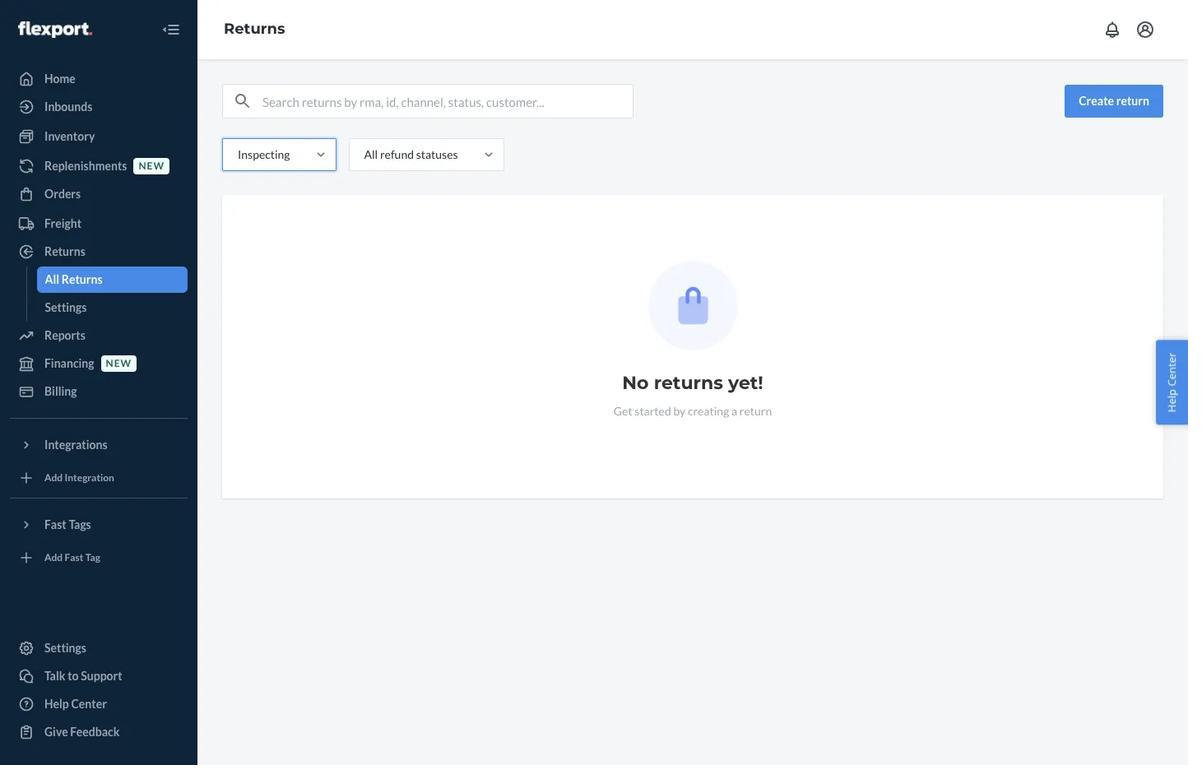 Task type: describe. For each thing, give the bounding box(es) containing it.
all refund statuses
[[364, 147, 458, 161]]

talk to support button
[[10, 663, 188, 690]]

started
[[635, 404, 671, 418]]

reports link
[[10, 323, 188, 349]]

help center link
[[10, 691, 188, 718]]

inventory
[[44, 129, 95, 143]]

center inside help center button
[[1165, 353, 1180, 387]]

get started by creating a return
[[614, 404, 772, 418]]

return inside button
[[1117, 94, 1150, 108]]

billing link
[[10, 379, 188, 405]]

home
[[44, 72, 76, 86]]

0 vertical spatial returns link
[[224, 20, 285, 38]]

refund
[[380, 147, 414, 161]]

billing
[[44, 384, 77, 398]]

talk to support
[[44, 669, 122, 683]]

all returns link
[[37, 267, 188, 293]]

to
[[68, 669, 79, 683]]

help center inside button
[[1165, 353, 1180, 413]]

statuses
[[416, 147, 458, 161]]

add for add fast tag
[[44, 552, 63, 564]]

0 vertical spatial settings link
[[37, 295, 188, 321]]

freight
[[44, 216, 82, 230]]

flexport logo image
[[18, 21, 92, 38]]

new for replenishments
[[139, 160, 165, 172]]

a
[[732, 404, 738, 418]]

1 vertical spatial returns
[[44, 244, 85, 258]]

replenishments
[[44, 159, 127, 173]]

home link
[[10, 66, 188, 92]]

freight link
[[10, 211, 188, 237]]

add integration
[[44, 472, 114, 484]]

fast tags button
[[10, 512, 188, 538]]

0 horizontal spatial help
[[44, 697, 69, 711]]

get
[[614, 404, 633, 418]]

create
[[1079, 94, 1114, 108]]

yet!
[[728, 372, 764, 394]]

give
[[44, 725, 68, 739]]

center inside 'help center' link
[[71, 697, 107, 711]]

1 vertical spatial return
[[740, 404, 772, 418]]

integration
[[65, 472, 114, 484]]

no
[[622, 372, 649, 394]]

help center button
[[1157, 340, 1189, 425]]

creating
[[688, 404, 730, 418]]

2 settings from the top
[[44, 641, 86, 655]]

1 settings from the top
[[45, 300, 87, 314]]

Search returns by rma, id, channel, status, customer... text field
[[263, 85, 633, 118]]

all for all returns
[[45, 272, 59, 286]]

add fast tag
[[44, 552, 100, 564]]

inspecting
[[238, 147, 290, 161]]

returns
[[654, 372, 723, 394]]

create return
[[1079, 94, 1150, 108]]



Task type: locate. For each thing, give the bounding box(es) containing it.
0 horizontal spatial center
[[71, 697, 107, 711]]

close navigation image
[[161, 20, 181, 40]]

add
[[44, 472, 63, 484], [44, 552, 63, 564]]

settings
[[45, 300, 87, 314], [44, 641, 86, 655]]

give feedback button
[[10, 719, 188, 746]]

give feedback
[[44, 725, 120, 739]]

1 vertical spatial settings link
[[10, 635, 188, 662]]

0 vertical spatial settings
[[45, 300, 87, 314]]

all
[[364, 147, 378, 161], [45, 272, 59, 286]]

0 vertical spatial add
[[44, 472, 63, 484]]

returns
[[224, 20, 285, 38], [44, 244, 85, 258], [61, 272, 103, 286]]

1 add from the top
[[44, 472, 63, 484]]

add for add integration
[[44, 472, 63, 484]]

all down freight
[[45, 272, 59, 286]]

all for all refund statuses
[[364, 147, 378, 161]]

fast tags
[[44, 518, 91, 532]]

help
[[1165, 389, 1180, 413], [44, 697, 69, 711]]

1 horizontal spatial new
[[139, 160, 165, 172]]

tag
[[85, 552, 100, 564]]

settings link up support on the left bottom of page
[[10, 635, 188, 662]]

new for financing
[[106, 358, 132, 370]]

inbounds link
[[10, 94, 188, 120]]

1 horizontal spatial all
[[364, 147, 378, 161]]

0 vertical spatial returns
[[224, 20, 285, 38]]

new down reports link
[[106, 358, 132, 370]]

orders
[[44, 187, 81, 201]]

all returns
[[45, 272, 103, 286]]

create return button
[[1065, 85, 1164, 118]]

fast inside dropdown button
[[44, 518, 66, 532]]

new up orders link
[[139, 160, 165, 172]]

help center
[[1165, 353, 1180, 413], [44, 697, 107, 711]]

fast left tag
[[65, 552, 83, 564]]

add fast tag link
[[10, 545, 188, 571]]

fast
[[44, 518, 66, 532], [65, 552, 83, 564]]

talk
[[44, 669, 65, 683]]

0 vertical spatial all
[[364, 147, 378, 161]]

inbounds
[[44, 100, 92, 114]]

open account menu image
[[1136, 20, 1156, 40]]

0 vertical spatial help center
[[1165, 353, 1180, 413]]

1 vertical spatial fast
[[65, 552, 83, 564]]

2 add from the top
[[44, 552, 63, 564]]

integrations button
[[10, 432, 188, 458]]

1 vertical spatial center
[[71, 697, 107, 711]]

2 vertical spatial returns
[[61, 272, 103, 286]]

orders link
[[10, 181, 188, 207]]

0 vertical spatial new
[[139, 160, 165, 172]]

inventory link
[[10, 123, 188, 150]]

all left refund
[[364, 147, 378, 161]]

1 vertical spatial help center
[[44, 697, 107, 711]]

0 horizontal spatial new
[[106, 358, 132, 370]]

return right create
[[1117, 94, 1150, 108]]

add integration link
[[10, 465, 188, 491]]

tags
[[69, 518, 91, 532]]

0 horizontal spatial returns link
[[10, 239, 188, 265]]

help inside button
[[1165, 389, 1180, 413]]

financing
[[44, 356, 94, 370]]

new
[[139, 160, 165, 172], [106, 358, 132, 370]]

1 horizontal spatial center
[[1165, 353, 1180, 387]]

1 vertical spatial all
[[45, 272, 59, 286]]

1 vertical spatial new
[[106, 358, 132, 370]]

return
[[1117, 94, 1150, 108], [740, 404, 772, 418]]

return right the a
[[740, 404, 772, 418]]

1 vertical spatial returns link
[[10, 239, 188, 265]]

1 horizontal spatial returns link
[[224, 20, 285, 38]]

0 vertical spatial return
[[1117, 94, 1150, 108]]

add down fast tags
[[44, 552, 63, 564]]

settings link down all returns link on the top left of the page
[[37, 295, 188, 321]]

0 horizontal spatial all
[[45, 272, 59, 286]]

0 vertical spatial help
[[1165, 389, 1180, 413]]

fast left tags at the left bottom
[[44, 518, 66, 532]]

returns link
[[224, 20, 285, 38], [10, 239, 188, 265]]

center
[[1165, 353, 1180, 387], [71, 697, 107, 711]]

feedback
[[70, 725, 120, 739]]

0 horizontal spatial return
[[740, 404, 772, 418]]

1 horizontal spatial help
[[1165, 389, 1180, 413]]

1 horizontal spatial return
[[1117, 94, 1150, 108]]

no returns yet!
[[622, 372, 764, 394]]

1 horizontal spatial help center
[[1165, 353, 1180, 413]]

1 vertical spatial add
[[44, 552, 63, 564]]

open notifications image
[[1103, 20, 1123, 40]]

0 vertical spatial center
[[1165, 353, 1180, 387]]

integrations
[[44, 438, 108, 452]]

0 horizontal spatial help center
[[44, 697, 107, 711]]

0 vertical spatial fast
[[44, 518, 66, 532]]

support
[[81, 669, 122, 683]]

reports
[[44, 328, 85, 342]]

add left integration
[[44, 472, 63, 484]]

settings up reports
[[45, 300, 87, 314]]

settings up to
[[44, 641, 86, 655]]

1 vertical spatial help
[[44, 697, 69, 711]]

by
[[674, 404, 686, 418]]

settings link
[[37, 295, 188, 321], [10, 635, 188, 662]]

empty list image
[[648, 261, 738, 351]]

1 vertical spatial settings
[[44, 641, 86, 655]]



Task type: vqa. For each thing, say whether or not it's contained in the screenshot.
rightmost return
yes



